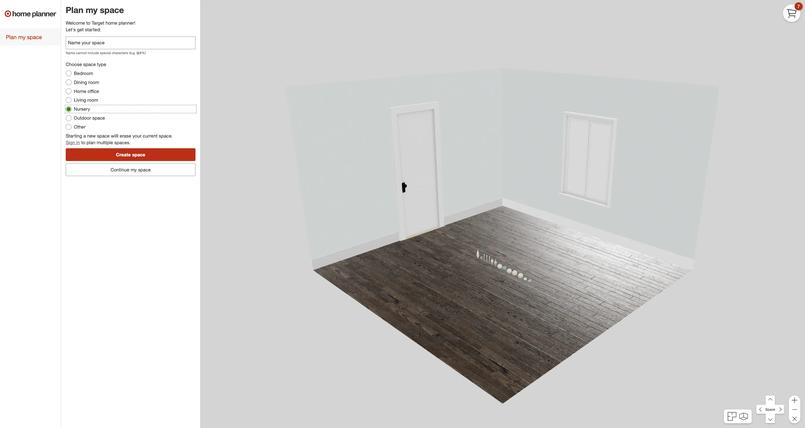 Task type: vqa. For each thing, say whether or not it's contained in the screenshot.
planner!
yes



Task type: describe. For each thing, give the bounding box(es) containing it.
starting
[[66, 133, 82, 139]]

continue
[[111, 167, 129, 173]]

0 vertical spatial plan my space
[[66, 5, 124, 15]]

a
[[83, 133, 86, 139]]

create space
[[116, 152, 145, 158]]

office
[[88, 88, 99, 94]]

home planner landing page image
[[5, 5, 56, 23]]

plan inside button
[[6, 34, 17, 40]]

space
[[766, 408, 776, 412]]

(e.g.
[[129, 51, 135, 55]]

space up home
[[100, 5, 124, 15]]

space right outdoor
[[92, 115, 105, 121]]

multiple
[[97, 140, 113, 145]]

dining
[[74, 79, 87, 85]]

0 vertical spatial my
[[86, 5, 98, 15]]

7
[[798, 3, 801, 9]]

planner!
[[119, 20, 135, 26]]

Nursery radio
[[66, 106, 72, 112]]

living room
[[74, 97, 98, 103]]

name
[[66, 51, 75, 55]]

0 horizontal spatial my
[[18, 34, 26, 40]]

to inside welcome to target home planner! let's get started:
[[86, 20, 90, 26]]

target
[[92, 20, 104, 26]]

create space button
[[66, 148, 196, 161]]

home office
[[74, 88, 99, 94]]

Other radio
[[66, 124, 72, 130]]

welcome
[[66, 20, 85, 26]]

dining room
[[74, 79, 99, 85]]

home
[[74, 88, 86, 94]]

2 vertical spatial my
[[131, 167, 137, 173]]

outdoor space
[[74, 115, 105, 121]]

Dining room radio
[[66, 79, 72, 85]]

Home office radio
[[66, 88, 72, 94]]

@#%)
[[136, 51, 146, 55]]

1 horizontal spatial plan
[[66, 5, 83, 15]]

let's
[[66, 27, 76, 32]]

willl
[[111, 133, 119, 139]]

to inside starting a new space willl erase your current space. sign in to plan multiple spaces.
[[81, 140, 85, 145]]

plan my space button
[[0, 28, 61, 46]]

Outdoor space radio
[[66, 115, 72, 121]]

room for dining room
[[88, 79, 99, 85]]

living
[[74, 97, 86, 103]]

choose space type
[[66, 61, 106, 67]]

nursery
[[74, 106, 90, 112]]

continue my space
[[111, 167, 151, 173]]

sign in button
[[66, 139, 80, 146]]



Task type: locate. For each thing, give the bounding box(es) containing it.
space inside starting a new space willl erase your current space. sign in to plan multiple spaces.
[[97, 133, 110, 139]]

new
[[87, 133, 96, 139]]

characters
[[112, 51, 128, 55]]

1 vertical spatial to
[[81, 140, 85, 145]]

1 horizontal spatial plan my space
[[66, 5, 124, 15]]

plan my space up target
[[66, 5, 124, 15]]

Living room radio
[[66, 97, 72, 103]]

0 horizontal spatial plan
[[6, 34, 17, 40]]

my up target
[[86, 5, 98, 15]]

to
[[86, 20, 90, 26], [81, 140, 85, 145]]

plan
[[87, 140, 95, 145]]

7 button
[[784, 2, 803, 22]]

name cannot include special characters (e.g. @#%)
[[66, 51, 146, 55]]

room for living room
[[87, 97, 98, 103]]

0 horizontal spatial plan my space
[[6, 34, 42, 40]]

top view button icon image
[[728, 412, 737, 421]]

Bedroom radio
[[66, 71, 72, 76]]

starting a new space willl erase your current space. sign in to plan multiple spaces.
[[66, 133, 173, 145]]

cannot
[[76, 51, 87, 55]]

include
[[88, 51, 99, 55]]

1 vertical spatial my
[[18, 34, 26, 40]]

1 horizontal spatial my
[[86, 5, 98, 15]]

to up the started:
[[86, 20, 90, 26]]

pan camera left 30° image
[[757, 405, 766, 414]]

get
[[77, 27, 84, 32]]

room up office
[[88, 79, 99, 85]]

space.
[[159, 133, 173, 139]]

bedroom
[[74, 70, 93, 76]]

2 horizontal spatial my
[[131, 167, 137, 173]]

plan my space inside button
[[6, 34, 42, 40]]

your
[[133, 133, 142, 139]]

space down home planner landing page image
[[27, 34, 42, 40]]

my
[[86, 5, 98, 15], [18, 34, 26, 40], [131, 167, 137, 173]]

tilt camera up 30° image
[[766, 396, 776, 405]]

current
[[143, 133, 158, 139]]

in
[[76, 140, 80, 145]]

to right in
[[81, 140, 85, 145]]

other
[[74, 124, 86, 130]]

front view button icon image
[[740, 413, 749, 421]]

1 vertical spatial plan
[[6, 34, 17, 40]]

erase
[[120, 133, 131, 139]]

space up bedroom
[[83, 61, 96, 67]]

0 vertical spatial plan
[[66, 5, 83, 15]]

space inside "button"
[[132, 152, 145, 158]]

space right create
[[132, 152, 145, 158]]

continue my space button
[[66, 163, 196, 176]]

special
[[100, 51, 111, 55]]

welcome to target home planner! let's get started:
[[66, 20, 135, 32]]

spaces.
[[114, 140, 130, 145]]

1 vertical spatial plan my space
[[6, 34, 42, 40]]

0 horizontal spatial to
[[81, 140, 85, 145]]

choose
[[66, 61, 82, 67]]

started:
[[85, 27, 101, 32]]

room
[[88, 79, 99, 85], [87, 97, 98, 103]]

pan camera right 30° image
[[776, 405, 785, 414]]

1 vertical spatial room
[[87, 97, 98, 103]]

outdoor
[[74, 115, 91, 121]]

home
[[106, 20, 117, 26]]

sign
[[66, 140, 75, 145]]

plan
[[66, 5, 83, 15], [6, 34, 17, 40]]

plan my space down home planner landing page image
[[6, 34, 42, 40]]

plan my space
[[66, 5, 124, 15], [6, 34, 42, 40]]

type
[[97, 61, 106, 67]]

0 vertical spatial room
[[88, 79, 99, 85]]

my down home planner landing page image
[[18, 34, 26, 40]]

space up multiple
[[97, 133, 110, 139]]

0 vertical spatial to
[[86, 20, 90, 26]]

tilt camera down 30° image
[[766, 414, 776, 424]]

space
[[100, 5, 124, 15], [27, 34, 42, 40], [83, 61, 96, 67], [92, 115, 105, 121], [97, 133, 110, 139], [132, 152, 145, 158], [138, 167, 151, 173]]

create
[[116, 152, 131, 158]]

my right the continue
[[131, 167, 137, 173]]

room down office
[[87, 97, 98, 103]]

None text field
[[66, 37, 196, 49]]

space down create space "button"
[[138, 167, 151, 173]]

1 horizontal spatial to
[[86, 20, 90, 26]]



